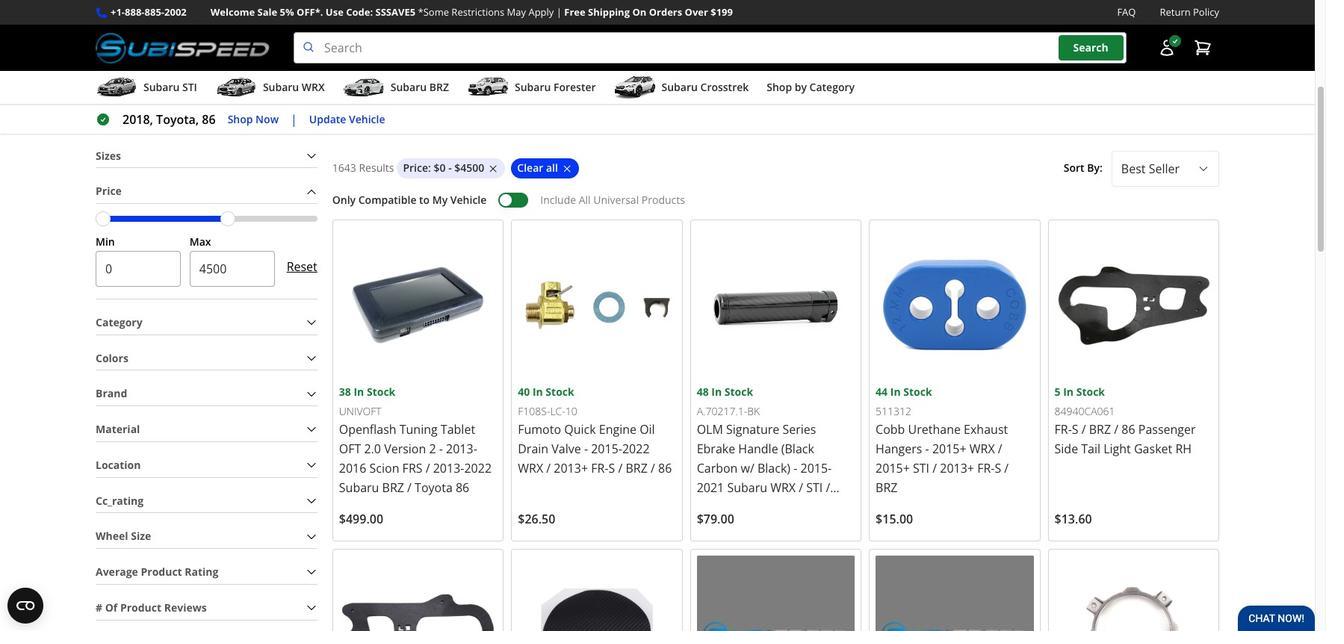 Task type: vqa. For each thing, say whether or not it's contained in the screenshot.


Task type: locate. For each thing, give the bounding box(es) containing it.
1 vertical spatial scion
[[758, 499, 788, 516]]

86 inside 5 in stock 84940ca061 fr-s / brz / 86 passenger side tail light gasket rh
[[1122, 422, 1135, 438]]

fuel injectors
[[272, 66, 334, 79]]

10
[[565, 404, 577, 418]]

fr-
[[1055, 422, 1072, 438], [591, 460, 609, 477], [977, 460, 995, 477], [791, 499, 809, 516]]

lips
[[591, 66, 609, 79]]

- right $0
[[448, 161, 452, 175]]

crosstrek down headers
[[700, 80, 749, 94]]

sti down hangers
[[913, 460, 930, 477]]

cobb urethane exhaust hangers - 2015+ wrx / 2015+ sti / 2013+ fr-s / brz image
[[876, 226, 1034, 384]]

- down urethane
[[925, 441, 929, 458]]

4 in from the left
[[890, 385, 901, 399]]

toyota down frs
[[415, 480, 453, 496]]

a subaru sti thumbnail image image
[[96, 76, 137, 99]]

cc_rating button
[[96, 490, 317, 513]]

# of product reviews button
[[96, 597, 317, 620]]

1 horizontal spatial exhaust
[[964, 422, 1008, 438]]

w/
[[741, 460, 755, 477]]

vehicle down a subaru brz thumbnail image
[[349, 112, 385, 126]]

sort by:
[[1064, 161, 1103, 175]]

1 horizontal spatial forester
[[758, 538, 805, 555]]

brz down oil
[[626, 460, 648, 477]]

handle
[[738, 441, 778, 458]]

86 right toyota,
[[202, 111, 216, 128]]

0 vertical spatial 2015+
[[932, 441, 967, 458]]

3 in from the left
[[712, 385, 722, 399]]

0 horizontal spatial forester
[[554, 80, 596, 94]]

a subaru forester thumbnail image image
[[467, 76, 509, 99]]

size
[[131, 529, 151, 543]]

1 vertical spatial exhaust
[[964, 422, 1008, 438]]

0 horizontal spatial 2015-
[[591, 441, 622, 458]]

brz up 2018
[[740, 519, 762, 535]]

0 vertical spatial 2021
[[697, 480, 724, 496]]

light
[[1104, 441, 1131, 458]]

0 horizontal spatial scion
[[370, 460, 399, 477]]

cc_rating
[[96, 493, 144, 508]]

my
[[432, 193, 448, 207]]

forester down the front
[[554, 80, 596, 94]]

sticker fab front and rear 3d carbon fiber emblem overlays image
[[697, 556, 855, 631]]

2022 inside 38 in stock univoft openflash tuning tablet oft 2.0 version 2 - 2013- 2016 scion frs / 2013-2022 subaru brz / toyota 86
[[464, 460, 492, 477]]

0 vertical spatial vehicle
[[349, 112, 385, 126]]

sti inside dropdown button
[[182, 80, 197, 94]]

in inside 5 in stock 84940ca061 fr-s / brz / 86 passenger side tail light gasket rh
[[1063, 385, 1074, 399]]

1 horizontal spatial sti
[[806, 480, 823, 496]]

fr- inside "44 in stock 511312 cobb urethane exhaust hangers - 2015+ wrx / 2015+ sti / 2013+ fr-s / brz"
[[977, 460, 995, 477]]

511312
[[876, 404, 912, 418]]

stock inside "44 in stock 511312 cobb urethane exhaust hangers - 2015+ wrx / 2015+ sti / 2013+ fr-s / brz"
[[903, 385, 932, 399]]

fr- inside 5 in stock 84940ca061 fr-s / brz / 86 passenger side tail light gasket rh
[[1055, 422, 1072, 438]]

sti
[[182, 80, 197, 94], [913, 460, 930, 477], [806, 480, 823, 496]]

in right 44
[[890, 385, 901, 399]]

category button
[[96, 311, 317, 334]]

location button
[[96, 454, 317, 477]]

sti up toyota,
[[182, 80, 197, 94]]

1 vertical spatial 2015-
[[801, 460, 832, 477]]

(black
[[781, 441, 814, 458]]

fr- inside 40 in stock f108s-lc-10 fumoto quick engine oil drain valve - 2015-2022 wrx / 2013+ fr-s / brz / 86
[[591, 460, 609, 477]]

stock up 'bk'
[[725, 385, 753, 399]]

return
[[1160, 5, 1191, 19]]

price button
[[96, 180, 317, 203]]

in right 40
[[533, 385, 543, 399]]

0 vertical spatial shop
[[767, 80, 792, 94]]

86 down the tablet
[[456, 480, 469, 496]]

spoilers & wings
[[406, 66, 483, 79]]

injectors
[[293, 66, 334, 79]]

2015- inside 48 in stock a.70217.1-bk olm signature series ebrake handle (black carbon w/ black) - 2015- 2021 subaru wrx / sti / 2013-2021 scion fr-s / subaru brz / toyota 86 / 2014-2018 forester / 2013- 2017 crosstrek
[[801, 460, 832, 477]]

forester right 2018
[[758, 538, 805, 555]]

brz up the $15.00
[[876, 480, 898, 496]]

material button
[[96, 418, 317, 441]]

5%
[[280, 5, 294, 19]]

2016
[[339, 460, 366, 477]]

2015+
[[932, 441, 967, 458], [876, 460, 910, 477]]

2015-
[[591, 441, 622, 458], [801, 460, 832, 477]]

*some
[[418, 5, 449, 19]]

5 in from the left
[[1063, 385, 1074, 399]]

subaru inside dropdown button
[[143, 80, 180, 94]]

0 vertical spatial forester
[[554, 80, 596, 94]]

tuning
[[400, 422, 438, 438]]

in right 48
[[712, 385, 722, 399]]

1 horizontal spatial |
[[556, 5, 562, 19]]

0 horizontal spatial shop
[[228, 112, 253, 126]]

brz
[[429, 80, 449, 94], [1089, 422, 1111, 438], [626, 460, 648, 477], [382, 480, 404, 496], [876, 480, 898, 496], [740, 519, 762, 535]]

1 vertical spatial toyota
[[773, 519, 810, 535]]

3 stock from the left
[[725, 385, 753, 399]]

signature
[[726, 422, 779, 438]]

update vehicle button
[[309, 111, 385, 128]]

2015+ down urethane
[[932, 441, 967, 458]]

2013+ down valve
[[554, 460, 588, 477]]

2021 up 2018
[[728, 499, 755, 516]]

oft
[[339, 441, 361, 458]]

2013+ down urethane
[[940, 460, 974, 477]]

2 horizontal spatial sti
[[913, 460, 930, 477]]

0 vertical spatial crosstrek
[[700, 80, 749, 94]]

brz inside dropdown button
[[429, 80, 449, 94]]

0 horizontal spatial 2022
[[464, 460, 492, 477]]

1 vertical spatial sti
[[913, 460, 930, 477]]

sti inside "44 in stock 511312 cobb urethane exhaust hangers - 2015+ wrx / 2015+ sti / 2013+ fr-s / brz"
[[913, 460, 930, 477]]

in inside 48 in stock a.70217.1-bk olm signature series ebrake handle (black carbon w/ black) - 2015- 2021 subaru wrx / sti / 2013-2021 scion fr-s / subaru brz / toyota 86 / 2014-2018 forester / 2013- 2017 crosstrek
[[712, 385, 722, 399]]

in inside 40 in stock f108s-lc-10 fumoto quick engine oil drain valve - 2015-2022 wrx / 2013+ fr-s / brz / 86
[[533, 385, 543, 399]]

1 vertical spatial |
[[291, 111, 297, 128]]

1 vertical spatial shop
[[228, 112, 253, 126]]

fr- inside 48 in stock a.70217.1-bk olm signature series ebrake handle (black carbon w/ black) - 2015- 2021 subaru wrx / sti / 2013-2021 scion fr-s / subaru brz / toyota 86 / 2014-2018 forester / 2013- 2017 crosstrek
[[791, 499, 809, 516]]

manifolds
[[706, 82, 751, 95]]

all
[[579, 193, 591, 207]]

category
[[810, 80, 855, 94]]

1 vertical spatial 2015+
[[876, 460, 910, 477]]

48
[[697, 385, 709, 399]]

0 horizontal spatial 2021
[[697, 480, 724, 496]]

subaru oem jdm right ring speaker grille - 2013+ ft86 image
[[1055, 556, 1213, 631]]

subaru down turbos
[[143, 80, 180, 94]]

crosstrek
[[700, 80, 749, 94], [727, 558, 780, 574]]

1 vertical spatial 2022
[[464, 460, 492, 477]]

shop for shop now
[[228, 112, 253, 126]]

toyota
[[415, 480, 453, 496], [773, 519, 810, 535]]

- right valve
[[584, 441, 588, 458]]

1 vertical spatial vehicle
[[450, 193, 487, 207]]

2014-
[[697, 538, 728, 555]]

86 left carbon
[[658, 460, 672, 477]]

0 horizontal spatial exhaust
[[680, 66, 716, 79]]

in inside 38 in stock univoft openflash tuning tablet oft 2.0 version 2 - 2013- 2016 scion frs / 2013-2022 subaru brz / toyota 86
[[354, 385, 364, 399]]

1 horizontal spatial scion
[[758, 499, 788, 516]]

2013+
[[554, 460, 588, 477], [940, 460, 974, 477]]

fog lights button
[[805, 5, 935, 97]]

1 horizontal spatial 2015+
[[932, 441, 967, 458]]

brz inside 5 in stock 84940ca061 fr-s / brz / 86 passenger side tail light gasket rh
[[1089, 422, 1111, 438]]

in inside "44 in stock 511312 cobb urethane exhaust hangers - 2015+ wrx / 2015+ sti / 2013+ fr-s / brz"
[[890, 385, 901, 399]]

1 horizontal spatial 2015-
[[801, 460, 832, 477]]

86 left the $15.00
[[814, 519, 827, 535]]

crosstrek down 2018
[[727, 558, 780, 574]]

stock inside 5 in stock 84940ca061 fr-s / brz / 86 passenger side tail light gasket rh
[[1076, 385, 1105, 399]]

2 stock from the left
[[546, 385, 574, 399]]

Select... button
[[1112, 151, 1219, 187]]

select... image
[[1198, 163, 1210, 175]]

exhaust headers and manifolds button
[[663, 5, 793, 97]]

0 horizontal spatial vehicle
[[349, 112, 385, 126]]

- right the 2
[[439, 441, 443, 458]]

2022 down the tablet
[[464, 460, 492, 477]]

1 vertical spatial forester
[[758, 538, 805, 555]]

shop left now
[[228, 112, 253, 126]]

product right of
[[120, 601, 161, 615]]

shop down the and at the right top of the page
[[767, 80, 792, 94]]

2 2013+ from the left
[[940, 460, 974, 477]]

use
[[326, 5, 344, 19]]

brz down spoilers & wings
[[429, 80, 449, 94]]

1 vertical spatial product
[[120, 601, 161, 615]]

vehicle right my
[[450, 193, 487, 207]]

0 horizontal spatial 2013+
[[554, 460, 588, 477]]

2 in from the left
[[533, 385, 543, 399]]

sizes button
[[96, 145, 317, 168]]

|
[[556, 5, 562, 19], [291, 111, 297, 128]]

shop now
[[228, 112, 279, 126]]

scion inside 38 in stock univoft openflash tuning tablet oft 2.0 version 2 - 2013- 2016 scion frs / 2013-2022 subaru brz / toyota 86
[[370, 460, 399, 477]]

colors button
[[96, 347, 317, 370]]

0 vertical spatial scion
[[370, 460, 399, 477]]

front lips image
[[522, 5, 651, 60]]

subaru down spoilers
[[391, 80, 427, 94]]

stock up the lc-
[[546, 385, 574, 399]]

in right 5 at right bottom
[[1063, 385, 1074, 399]]

fr-s / brz / 86 passenger side tail light gasket rh image
[[1055, 226, 1213, 384]]

1 2013+ from the left
[[554, 460, 588, 477]]

turbos image
[[96, 5, 225, 60]]

| right now
[[291, 111, 297, 128]]

scion
[[370, 460, 399, 477], [758, 499, 788, 516]]

2015- down engine
[[591, 441, 622, 458]]

2015+ down hangers
[[876, 460, 910, 477]]

crosstrek inside subaru crosstrek dropdown button
[[700, 80, 749, 94]]

spoilers & wings button
[[380, 5, 510, 97]]

exhaust up "subaru crosstrek"
[[680, 66, 716, 79]]

intercoolers
[[1127, 66, 1182, 79]]

4 stock from the left
[[903, 385, 932, 399]]

subaru crosstrek
[[662, 80, 749, 94]]

scion down black)
[[758, 499, 788, 516]]

stock up univoft
[[367, 385, 395, 399]]

return policy
[[1160, 5, 1219, 19]]

subaru inside 38 in stock univoft openflash tuning tablet oft 2.0 version 2 - 2013- 2016 scion frs / 2013-2022 subaru brz / toyota 86
[[339, 480, 379, 496]]

wheels button
[[947, 5, 1077, 97]]

drain
[[518, 441, 549, 458]]

1 in from the left
[[354, 385, 364, 399]]

0 vertical spatial sti
[[182, 80, 197, 94]]

- down (black
[[794, 460, 797, 477]]

3d carbon fiber vinyl fuel door overlay - 2013-2020 fr-s / brz / 86 image
[[518, 556, 676, 631]]

0 vertical spatial exhaust
[[680, 66, 716, 79]]

exhaust right urethane
[[964, 422, 1008, 438]]

stock for bk
[[725, 385, 753, 399]]

2015- down (black
[[801, 460, 832, 477]]

2013+ inside 40 in stock f108s-lc-10 fumoto quick engine oil drain valve - 2015-2022 wrx / 2013+ fr-s / brz / 86
[[554, 460, 588, 477]]

toyota down black)
[[773, 519, 810, 535]]

stock inside 38 in stock univoft openflash tuning tablet oft 2.0 version 2 - 2013- 2016 scion frs / 2013-2022 subaru brz / toyota 86
[[367, 385, 395, 399]]

subaru crosstrek button
[[614, 74, 749, 104]]

stock up 84940ca061
[[1076, 385, 1105, 399]]

update
[[309, 112, 346, 126]]

scion down 2.0
[[370, 460, 399, 477]]

wheel
[[96, 529, 128, 543]]

brand
[[96, 386, 127, 401]]

1 horizontal spatial shop
[[767, 80, 792, 94]]

1 horizontal spatial 2013+
[[940, 460, 974, 477]]

1 stock from the left
[[367, 385, 395, 399]]

0 vertical spatial toyota
[[415, 480, 453, 496]]

| left free
[[556, 5, 562, 19]]

0 vertical spatial 2022
[[622, 441, 650, 458]]

1 horizontal spatial 2022
[[622, 441, 650, 458]]

0 horizontal spatial toyota
[[415, 480, 453, 496]]

fr-s / brz / 86 drivers side tail gasket lh image
[[339, 556, 497, 631]]

category
[[96, 315, 142, 329]]

brz up tail
[[1089, 422, 1111, 438]]

2 vertical spatial sti
[[806, 480, 823, 496]]

subaru down 2016
[[339, 480, 379, 496]]

86 inside 48 in stock a.70217.1-bk olm signature series ebrake handle (black carbon w/ black) - 2015- 2021 subaru wrx / sti / 2013-2021 scion fr-s / subaru brz / toyota 86 / 2014-2018 forester / 2013- 2017 crosstrek
[[814, 519, 827, 535]]

stock for fr-
[[1076, 385, 1105, 399]]

vehicle inside button
[[349, 112, 385, 126]]

sti down (black
[[806, 480, 823, 496]]

a subaru crosstrek thumbnail image image
[[614, 76, 656, 99]]

2022 down oil
[[622, 441, 650, 458]]

faq link
[[1117, 4, 1136, 20]]

forester inside 48 in stock a.70217.1-bk olm signature series ebrake handle (black carbon w/ black) - 2015- 2021 subaru wrx / sti / 2013-2021 scion fr-s / subaru brz / toyota 86 / 2014-2018 forester / 2013- 2017 crosstrek
[[758, 538, 805, 555]]

1 horizontal spatial toyota
[[773, 519, 810, 535]]

$15.00
[[876, 511, 913, 528]]

- inside "44 in stock 511312 cobb urethane exhaust hangers - 2015+ wrx / 2015+ sti / 2013+ fr-s / brz"
[[925, 441, 929, 458]]

average product rating
[[96, 565, 219, 579]]

5 stock from the left
[[1076, 385, 1105, 399]]

stock inside 40 in stock f108s-lc-10 fumoto quick engine oil drain valve - 2015-2022 wrx / 2013+ fr-s / brz / 86
[[546, 385, 574, 399]]

stock inside 48 in stock a.70217.1-bk olm signature series ebrake handle (black carbon w/ black) - 2015- 2021 subaru wrx / sti / 2013-2021 scion fr-s / subaru brz / toyota 86 / 2014-2018 forester / 2013- 2017 crosstrek
[[725, 385, 753, 399]]

s
[[1072, 422, 1079, 438], [609, 460, 615, 477], [995, 460, 1001, 477], [809, 499, 815, 516]]

1 vertical spatial 2021
[[728, 499, 755, 516]]

front lips
[[564, 66, 609, 79]]

headers
[[719, 66, 757, 79]]

$13.60
[[1055, 511, 1092, 528]]

0 vertical spatial product
[[141, 565, 182, 579]]

subispeed logo image
[[96, 32, 270, 64]]

shop inside dropdown button
[[767, 80, 792, 94]]

1 vertical spatial crosstrek
[[727, 558, 780, 574]]

welcome
[[211, 5, 255, 19]]

product up # of product reviews
[[141, 565, 182, 579]]

s inside 5 in stock 84940ca061 fr-s / brz / 86 passenger side tail light gasket rh
[[1072, 422, 1079, 438]]

black)
[[758, 460, 791, 477]]

wrx inside subaru wrx dropdown button
[[302, 80, 325, 94]]

brz down frs
[[382, 480, 404, 496]]

spoilers & wings image
[[380, 5, 509, 60]]

carbon
[[697, 460, 738, 477]]

shop by category button
[[767, 74, 855, 104]]

+1-888-885-2002
[[111, 5, 187, 19]]

sizes
[[96, 148, 121, 163]]

2013- down the 2
[[433, 460, 464, 477]]

subaru right a subaru forester thumbnail image
[[515, 80, 551, 94]]

bk
[[747, 404, 760, 418]]

86 up light on the right bottom of page
[[1122, 422, 1135, 438]]

forester inside dropdown button
[[554, 80, 596, 94]]

olm
[[697, 422, 723, 438]]

2022 inside 40 in stock f108s-lc-10 fumoto quick engine oil drain valve - 2015-2022 wrx / 2013+ fr-s / brz / 86
[[622, 441, 650, 458]]

lights
[[866, 66, 894, 79]]

2021 down carbon
[[697, 480, 724, 496]]

stock up 511312
[[903, 385, 932, 399]]

toyota inside 38 in stock univoft openflash tuning tablet oft 2.0 version 2 - 2013- 2016 scion frs / 2013-2022 subaru brz / toyota 86
[[415, 480, 453, 496]]

0 horizontal spatial sti
[[182, 80, 197, 94]]

in right 38
[[354, 385, 364, 399]]

0 vertical spatial 2015-
[[591, 441, 622, 458]]



Task type: describe. For each thing, give the bounding box(es) containing it.
Min text field
[[96, 251, 181, 287]]

by:
[[1087, 161, 1103, 175]]

shop now link
[[228, 111, 279, 128]]

1643
[[332, 161, 356, 175]]

lc-
[[550, 404, 565, 418]]

fumoto
[[518, 422, 561, 438]]

results
[[359, 161, 394, 175]]

toyota,
[[156, 111, 199, 128]]

price: $0 - $4500
[[403, 161, 484, 175]]

fumoto quick engine oil drain valve - 2015-2022 wrx / 2013+ fr-s / brz / 86 image
[[518, 226, 676, 384]]

universal
[[593, 193, 639, 207]]

brz inside 40 in stock f108s-lc-10 fumoto quick engine oil drain valve - 2015-2022 wrx / 2013+ fr-s / brz / 86
[[626, 460, 648, 477]]

brz inside "44 in stock 511312 cobb urethane exhaust hangers - 2015+ wrx / 2015+ sti / 2013+ fr-s / brz"
[[876, 480, 898, 496]]

brz inside 38 in stock univoft openflash tuning tablet oft 2.0 version 2 - 2013- 2016 scion frs / 2013-2022 subaru brz / toyota 86
[[382, 480, 404, 496]]

subaru right a subaru crosstrek thumbnail image
[[662, 80, 698, 94]]

fuel injectors image
[[238, 5, 367, 60]]

sti inside 48 in stock a.70217.1-bk olm signature series ebrake handle (black carbon w/ black) - 2015- 2021 subaru wrx / sti / 2013-2021 scion fr-s / subaru brz / toyota 86 / 2014-2018 forester / 2013- 2017 crosstrek
[[806, 480, 823, 496]]

subaru forester
[[515, 80, 596, 94]]

- inside 38 in stock univoft openflash tuning tablet oft 2.0 version 2 - 2013- 2016 scion frs / 2013-2022 subaru brz / toyota 86
[[439, 441, 443, 458]]

stock for lc-
[[546, 385, 574, 399]]

38
[[339, 385, 351, 399]]

subaru brz button
[[343, 74, 449, 104]]

shop for shop by category
[[767, 80, 792, 94]]

2018
[[728, 538, 755, 555]]

s inside 48 in stock a.70217.1-bk olm signature series ebrake handle (black carbon w/ black) - 2015- 2021 subaru wrx / sti / 2013-2021 scion fr-s / subaru brz / toyota 86 / 2014-2018 forester / 2013- 2017 crosstrek
[[809, 499, 815, 516]]

exhaust headers and manifolds
[[680, 66, 777, 95]]

return policy link
[[1160, 4, 1219, 20]]

s inside 40 in stock f108s-lc-10 fumoto quick engine oil drain valve - 2015-2022 wrx / 2013+ fr-s / brz / 86
[[609, 460, 615, 477]]

2
[[429, 441, 436, 458]]

free
[[564, 5, 586, 19]]

$0
[[434, 161, 446, 175]]

- inside 40 in stock f108s-lc-10 fumoto quick engine oil drain valve - 2015-2022 wrx / 2013+ fr-s / brz / 86
[[584, 441, 588, 458]]

reviews
[[164, 601, 207, 615]]

oil
[[640, 422, 655, 438]]

a subaru brz thumbnail image image
[[343, 76, 385, 99]]

$4500
[[454, 161, 484, 175]]

2015- inside 40 in stock f108s-lc-10 fumoto quick engine oil drain valve - 2015-2022 wrx / 2013+ fr-s / brz / 86
[[591, 441, 622, 458]]

Max text field
[[190, 251, 275, 287]]

brand button
[[96, 383, 317, 406]]

0 vertical spatial |
[[556, 5, 562, 19]]

40
[[518, 385, 530, 399]]

- inside 48 in stock a.70217.1-bk olm signature series ebrake handle (black carbon w/ black) - 2015- 2021 subaru wrx / sti / 2013-2021 scion fr-s / subaru brz / toyota 86 / 2014-2018 forester / 2013- 2017 crosstrek
[[794, 460, 797, 477]]

&
[[445, 66, 453, 79]]

2018,
[[123, 111, 153, 128]]

fog lights
[[847, 66, 894, 79]]

1 horizontal spatial vehicle
[[450, 193, 487, 207]]

wrx inside 48 in stock a.70217.1-bk olm signature series ebrake handle (black carbon w/ black) - 2015- 2021 subaru wrx / sti / 2013-2021 scion fr-s / subaru brz / toyota 86 / 2014-2018 forester / 2013- 2017 crosstrek
[[770, 480, 796, 496]]

subaru up 2014-
[[697, 519, 737, 535]]

quick
[[564, 422, 596, 438]]

brz inside 48 in stock a.70217.1-bk olm signature series ebrake handle (black carbon w/ black) - 2015- 2021 subaru wrx / sti / 2013-2021 scion fr-s / subaru brz / toyota 86 / 2014-2018 forester / 2013- 2017 crosstrek
[[740, 519, 762, 535]]

search input field
[[294, 32, 1127, 64]]

wheels image
[[948, 5, 1077, 60]]

intercoolers image
[[1090, 5, 1219, 60]]

front lips button
[[522, 5, 652, 97]]

1 horizontal spatial 2021
[[728, 499, 755, 516]]

univoft
[[339, 404, 382, 418]]

over
[[685, 5, 708, 19]]

spoilers
[[406, 66, 443, 79]]

86 inside 38 in stock univoft openflash tuning tablet oft 2.0 version 2 - 2013- 2016 scion frs / 2013-2022 subaru brz / toyota 86
[[456, 480, 469, 496]]

in for openflash
[[354, 385, 364, 399]]

in for lc-
[[533, 385, 543, 399]]

40 in stock f108s-lc-10 fumoto quick engine oil drain valve - 2015-2022 wrx / 2013+ fr-s / brz / 86
[[518, 385, 672, 477]]

and
[[760, 66, 777, 79]]

48 in stock a.70217.1-bk olm signature series ebrake handle (black carbon w/ black) - 2015- 2021 subaru wrx / sti / 2013-2021 scion fr-s / subaru brz / toyota 86 / 2014-2018 forester / 2013- 2017 crosstrek
[[697, 385, 847, 574]]

clear
[[517, 161, 543, 175]]

subaru wrx
[[263, 80, 325, 94]]

intercoolers button
[[1089, 5, 1219, 97]]

faq
[[1117, 5, 1136, 19]]

urethane
[[908, 422, 961, 438]]

exhaust inside exhaust headers and manifolds
[[680, 66, 716, 79]]

a subaru wrx thumbnail image image
[[215, 76, 257, 99]]

wrx inside 40 in stock f108s-lc-10 fumoto quick engine oil drain valve - 2015-2022 wrx / 2013+ fr-s / brz / 86
[[518, 460, 543, 477]]

tablet
[[441, 422, 475, 438]]

include
[[540, 193, 576, 207]]

scion inside 48 in stock a.70217.1-bk olm signature series ebrake handle (black carbon w/ black) - 2015- 2021 subaru wrx / sti / 2013-2021 scion fr-s / subaru brz / toyota 86 / 2014-2018 forester / 2013- 2017 crosstrek
[[758, 499, 788, 516]]

wheel size
[[96, 529, 151, 543]]

sticker fab sti ts jdm style front bumper pinstripe (yellow) - 2013-2021 scion fr-s / subaru brz / toyota 86 image
[[876, 556, 1034, 631]]

84940ca061
[[1055, 404, 1115, 418]]

products
[[642, 193, 685, 207]]

fuel
[[272, 66, 291, 79]]

openflash tuning tablet oft 2.0 version 2 - 2013-2016 scion frs / 2013-2022 subaru brz / toyota 86 image
[[339, 226, 497, 384]]

44
[[876, 385, 888, 399]]

wrx inside "44 in stock 511312 cobb urethane exhaust hangers - 2015+ wrx / 2015+ sti / 2013+ fr-s / brz"
[[970, 441, 995, 458]]

exhaust inside "44 in stock 511312 cobb urethane exhaust hangers - 2015+ wrx / 2015+ sti / 2013+ fr-s / brz"
[[964, 422, 1008, 438]]

exhaust headers and manifolds image
[[664, 5, 793, 60]]

2013- up 2014-
[[697, 499, 728, 516]]

2013+ inside "44 in stock 511312 cobb urethane exhaust hangers - 2015+ wrx / 2015+ sti / 2013+ fr-s / brz"
[[940, 460, 974, 477]]

wheels
[[996, 66, 1029, 79]]

stock for cobb
[[903, 385, 932, 399]]

location
[[96, 458, 141, 472]]

0 horizontal spatial 2015+
[[876, 460, 910, 477]]

may
[[507, 5, 526, 19]]

s inside "44 in stock 511312 cobb urethane exhaust hangers - 2015+ wrx / 2015+ sti / 2013+ fr-s / brz"
[[995, 460, 1001, 477]]

price:
[[403, 161, 431, 175]]

44 in stock 511312 cobb urethane exhaust hangers - 2015+ wrx / 2015+ sti / 2013+ fr-s / brz
[[876, 385, 1009, 496]]

in for cobb
[[890, 385, 901, 399]]

86 inside 40 in stock f108s-lc-10 fumoto quick engine oil drain valve - 2015-2022 wrx / 2013+ fr-s / brz / 86
[[658, 460, 672, 477]]

olm signature series ebrake handle (black carbon w/ black) - 2015-2021 subaru wrx / sti / 2013-2021 scion fr-s / subaru brz / toyota 86 / 2014-2018 forester / 2013-2017 crosstrek image
[[697, 226, 855, 384]]

# of product reviews
[[96, 601, 207, 615]]

in for fr-
[[1063, 385, 1074, 399]]

average
[[96, 565, 138, 579]]

only
[[332, 193, 356, 207]]

series
[[783, 422, 816, 438]]

engine
[[599, 422, 637, 438]]

maximum slider
[[221, 211, 235, 226]]

fog lights image
[[806, 5, 935, 60]]

minimum slider
[[96, 211, 111, 226]]

+1-
[[111, 5, 125, 19]]

subaru brz
[[391, 80, 449, 94]]

toyota inside 48 in stock a.70217.1-bk olm signature series ebrake handle (black carbon w/ black) - 2015- 2021 subaru wrx / sti / 2013-2021 scion fr-s / subaru brz / toyota 86 / 2014-2018 forester / 2013- 2017 crosstrek
[[773, 519, 810, 535]]

f108s-
[[518, 404, 550, 418]]

button image
[[1158, 39, 1176, 57]]

policy
[[1193, 5, 1219, 19]]

2013- down the tablet
[[446, 441, 477, 458]]

orders
[[649, 5, 682, 19]]

search
[[1073, 41, 1109, 55]]

code:
[[346, 5, 373, 19]]

sale
[[257, 5, 277, 19]]

front
[[564, 66, 588, 79]]

on
[[632, 5, 647, 19]]

in for bk
[[712, 385, 722, 399]]

0 horizontal spatial |
[[291, 111, 297, 128]]

crosstrek inside 48 in stock a.70217.1-bk olm signature series ebrake handle (black carbon w/ black) - 2015- 2021 subaru wrx / sti / 2013-2021 scion fr-s / subaru brz / toyota 86 / 2014-2018 forester / 2013- 2017 crosstrek
[[727, 558, 780, 574]]

valve
[[552, 441, 581, 458]]

1643 results
[[332, 161, 394, 175]]

2.0
[[364, 441, 381, 458]]

$199
[[711, 5, 733, 19]]

material
[[96, 422, 140, 436]]

fog
[[847, 66, 864, 79]]

all
[[546, 161, 558, 175]]

by
[[795, 80, 807, 94]]

2013- up sticker fab front and rear 3d carbon fiber emblem overlays image
[[816, 538, 847, 555]]

side
[[1055, 441, 1078, 458]]

sort
[[1064, 161, 1085, 175]]

to
[[419, 193, 430, 207]]

search button
[[1058, 35, 1124, 60]]

colors
[[96, 351, 128, 365]]

subaru down fuel
[[263, 80, 299, 94]]

open widget image
[[7, 588, 43, 624]]

stock for openflash
[[367, 385, 395, 399]]

888-
[[125, 5, 145, 19]]

subaru sti
[[143, 80, 197, 94]]

#
[[96, 601, 102, 615]]

subaru wrx button
[[215, 74, 325, 104]]

tail
[[1081, 441, 1101, 458]]

subaru down w/
[[727, 480, 767, 496]]



